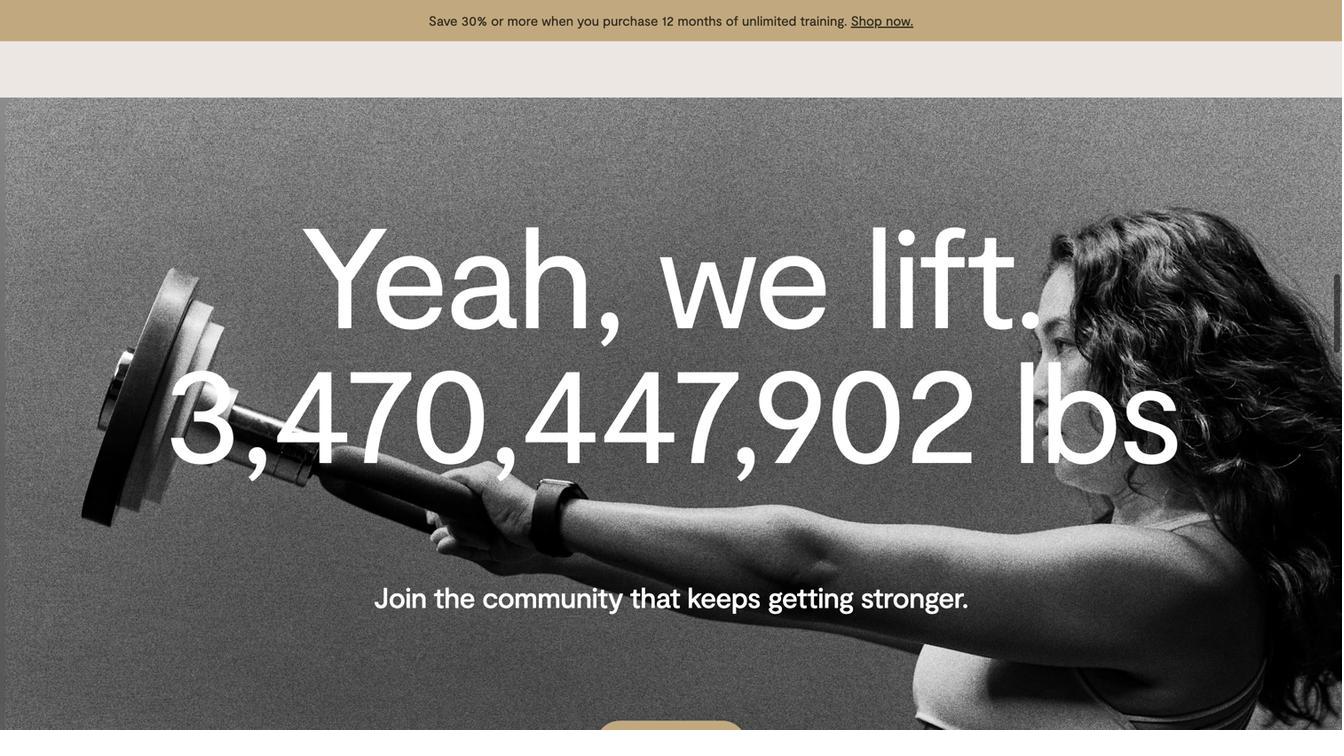 Task type: describe. For each thing, give the bounding box(es) containing it.
lbs
[[1012, 321, 1181, 492]]

30%
[[461, 12, 488, 28]]

stronger.
[[861, 580, 969, 615]]

3,470,447,902
[[162, 321, 978, 492]]

12
[[662, 12, 674, 28]]

yeah, we lift.
[[299, 186, 1044, 357]]

shop
[[851, 12, 883, 28]]

lift.
[[864, 186, 1044, 357]]

months
[[678, 12, 723, 28]]

shop now. link
[[851, 12, 914, 28]]

04 homepage weightlifted d 230612 image
[[0, 98, 1343, 731]]

3,470,447,902 lbs
[[162, 321, 1181, 492]]

we
[[657, 186, 830, 357]]

you
[[577, 12, 600, 28]]

join
[[374, 580, 427, 615]]

now.
[[886, 12, 914, 28]]



Task type: locate. For each thing, give the bounding box(es) containing it.
or
[[491, 12, 504, 28]]

save
[[429, 12, 458, 28]]

keeps
[[687, 580, 761, 615]]

that
[[630, 580, 680, 615]]

save 30% or more when you purchase 12 months of unlimited training. shop now.
[[429, 12, 914, 28]]

community
[[482, 580, 623, 615]]

of
[[726, 12, 739, 28]]

unlimited
[[742, 12, 797, 28]]

more
[[507, 12, 538, 28]]

yeah,
[[299, 186, 623, 357]]

getting
[[768, 580, 854, 615]]

training.
[[801, 12, 848, 28]]

join the community that keeps getting stronger.
[[374, 580, 969, 615]]

purchase
[[603, 12, 658, 28]]

the
[[434, 580, 475, 615]]

when
[[542, 12, 574, 28]]



Task type: vqa. For each thing, say whether or not it's contained in the screenshot.
membership
no



